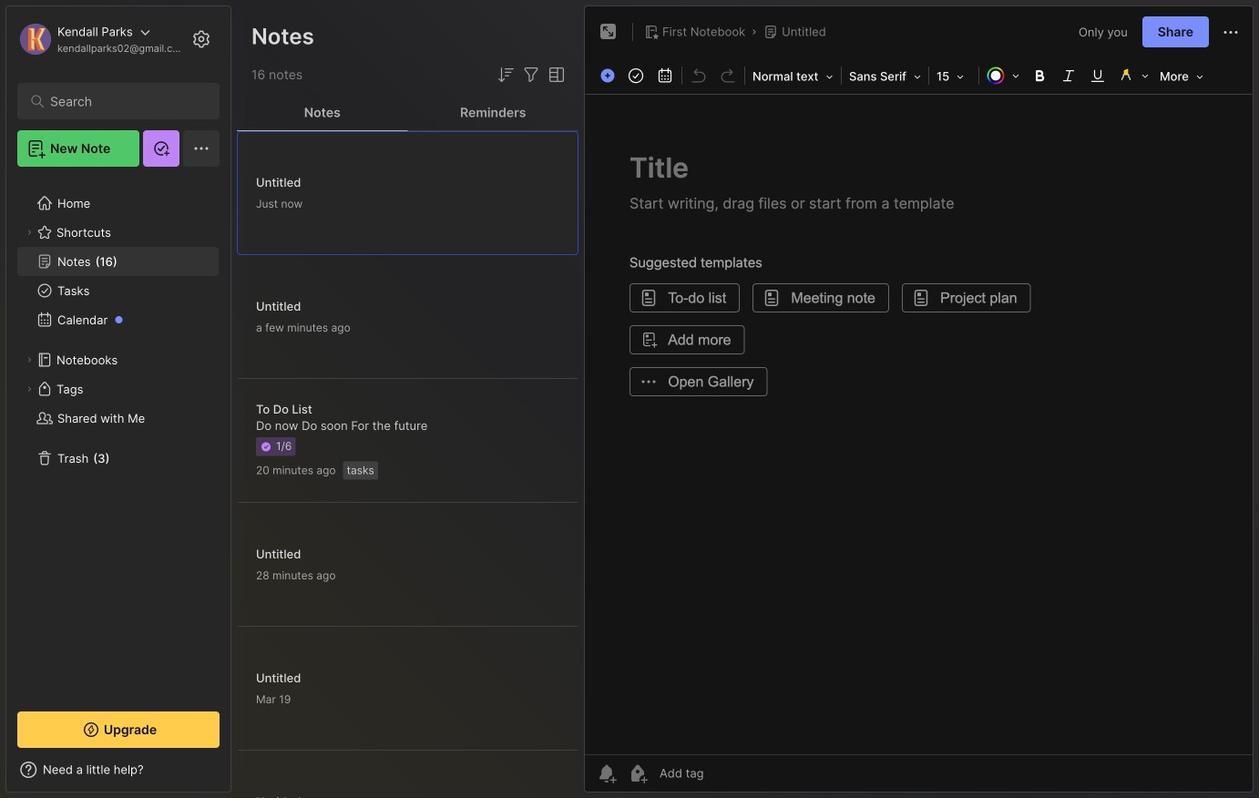 Task type: locate. For each thing, give the bounding box(es) containing it.
None search field
[[50, 90, 195, 112]]

Heading level field
[[747, 64, 839, 89]]

bold image
[[1027, 63, 1052, 88]]

none search field inside main element
[[50, 90, 195, 112]]

expand tags image
[[24, 384, 35, 394]]

Account field
[[17, 21, 186, 57]]

Font family field
[[844, 64, 927, 89]]

More actions field
[[1220, 20, 1242, 43]]

tree
[[6, 178, 230, 695]]

tab list
[[237, 95, 579, 131]]

View options field
[[542, 64, 568, 86]]

More field
[[1154, 64, 1209, 89]]

italic image
[[1056, 63, 1081, 88]]

task image
[[623, 63, 649, 88]]

settings image
[[190, 28, 212, 50]]



Task type: vqa. For each thing, say whether or not it's contained in the screenshot.
Group
no



Task type: describe. For each thing, give the bounding box(es) containing it.
underline image
[[1085, 63, 1111, 88]]

Insert field
[[596, 64, 621, 87]]

tree inside main element
[[6, 178, 230, 695]]

Add filters field
[[520, 64, 542, 86]]

more actions image
[[1220, 21, 1242, 43]]

calendar event image
[[652, 63, 678, 88]]

Font color field
[[981, 63, 1025, 88]]

click to collapse image
[[230, 764, 244, 786]]

Add tag field
[[658, 765, 794, 781]]

expand notebooks image
[[24, 354, 35, 365]]

note window element
[[584, 5, 1254, 797]]

add filters image
[[520, 64, 542, 86]]

add a reminder image
[[596, 763, 618, 784]]

Search text field
[[50, 93, 195, 110]]

add tag image
[[627, 763, 649, 784]]

Highlight field
[[1112, 63, 1154, 88]]

WHAT'S NEW field
[[6, 755, 230, 784]]

expand note image
[[598, 21, 620, 43]]

Sort options field
[[495, 64, 517, 86]]

Font size field
[[931, 64, 977, 89]]

main element
[[0, 0, 237, 798]]

Note Editor text field
[[585, 94, 1253, 754]]



